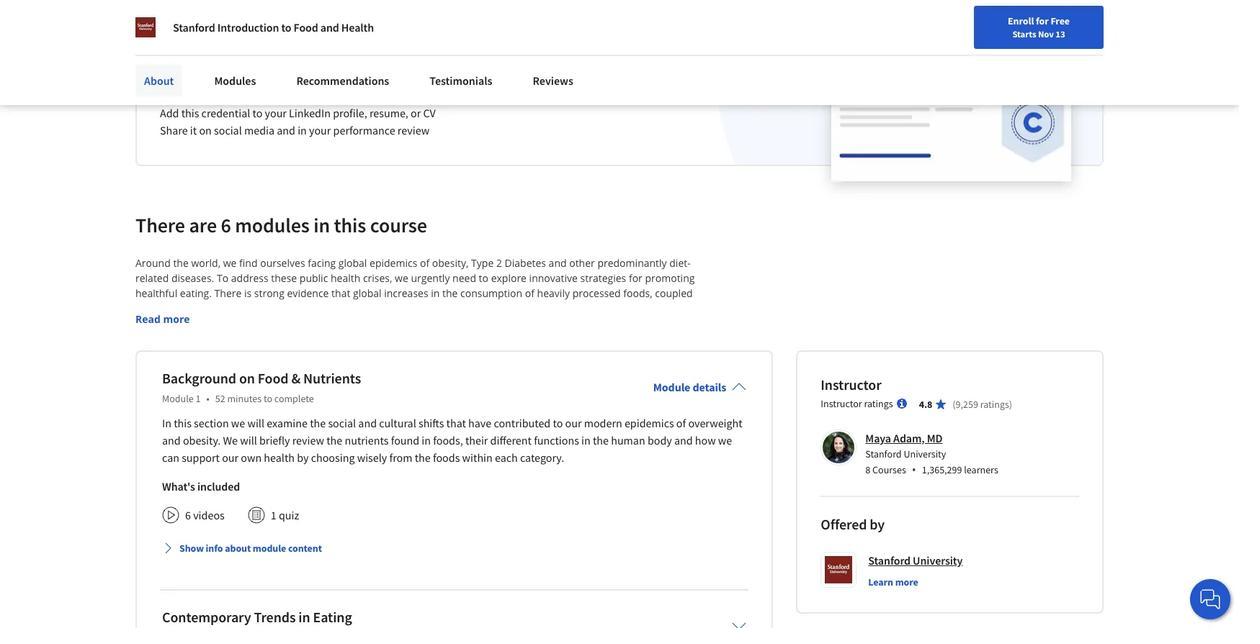 Task type: locate. For each thing, give the bounding box(es) containing it.
we up healthier
[[179, 377, 193, 391]]

way
[[671, 317, 689, 330]]

have up within
[[468, 416, 491, 431]]

None search field
[[205, 9, 551, 38]]

0 horizontal spatial 1
[[196, 392, 201, 405]]

module down threaten
[[653, 380, 690, 395]]

0 vertical spatial instructor
[[821, 376, 881, 394]]

in left eating
[[298, 609, 310, 627]]

1 horizontal spatial epidemics
[[624, 416, 674, 431]]

1 vertical spatial practical
[[135, 347, 175, 361]]

and
[[320, 20, 339, 35], [277, 123, 295, 137], [549, 256, 567, 270], [422, 317, 440, 330], [565, 332, 583, 346], [309, 347, 327, 361], [563, 362, 581, 376], [358, 416, 377, 431], [162, 433, 181, 448], [674, 433, 693, 448]]

need down real
[[262, 362, 286, 376]]

contributed up different
[[494, 416, 551, 431]]

minutes
[[227, 392, 262, 405]]

preparation
[[295, 302, 351, 315]]

0 vertical spatial course
[[370, 212, 427, 238]]

it. left by
[[515, 347, 524, 361]]

social inside add this credential to your linkedin profile, resume, or cv share it on social media and in your performance review
[[214, 123, 242, 137]]

in up live
[[689, 362, 698, 376]]

epidemics up body
[[624, 416, 674, 431]]

global down crises,
[[353, 287, 382, 300]]

1 horizontal spatial social
[[328, 416, 356, 431]]

)
[[1009, 398, 1012, 411]]

•
[[206, 392, 209, 405], [912, 462, 916, 478]]

0 vertical spatial social
[[214, 123, 242, 137]]

explore
[[491, 271, 527, 285]]

human
[[611, 433, 645, 448]]

2 vertical spatial health
[[264, 451, 295, 465]]

practical
[[443, 317, 482, 330], [135, 347, 175, 361]]

0 vertical spatial in
[[176, 317, 185, 330]]

(
[[953, 398, 956, 411]]

2 vertical spatial stanford
[[868, 554, 911, 568]]

learn more button
[[868, 575, 918, 590]]

learners inside maya adam, md stanford university 8 courses • 1,365,299 learners
[[964, 464, 998, 477]]

1 horizontal spatial course,
[[611, 347, 645, 361]]

chronic
[[670, 302, 705, 315]]

cooking,
[[492, 377, 531, 391]]

nov
[[1038, 28, 1054, 40]]

foods up 'return'
[[398, 362, 424, 376]]

0 vertical spatial discussions
[[433, 332, 487, 346]]

focus
[[294, 332, 319, 346]]

0 horizontal spatial need
[[262, 362, 286, 376]]

away
[[224, 302, 248, 315], [322, 332, 346, 346]]

foods, up preventable,
[[623, 287, 652, 300]]

1 vertical spatial course,
[[611, 347, 645, 361]]

social
[[214, 123, 242, 137], [328, 416, 356, 431]]

1 horizontal spatial for
[[629, 271, 642, 285]]

1 vertical spatial it.
[[678, 362, 686, 376]]

university
[[904, 448, 946, 461], [913, 554, 963, 568]]

in down linkedin
[[298, 123, 307, 137]]

this up it at the top left
[[181, 106, 199, 120]]

read more button
[[135, 312, 190, 327]]

move,
[[586, 332, 615, 346]]

how
[[695, 433, 716, 448]]

and up "end"
[[565, 332, 583, 346]]

2 vertical spatial about
[[225, 542, 251, 555]]

about down skills
[[490, 332, 517, 346]]

different
[[490, 433, 532, 448]]

modules link
[[206, 65, 265, 97]]

to right 'return'
[[416, 377, 426, 391]]

course up crises,
[[370, 212, 427, 238]]

social inside the in this section we will examine the social and cultural shifts that have contributed to our modern epidemics of overweight and obesity. we will briefly review the nutrients found in foods, their different functions in the human body and how we can support our own health by choosing wisely from the foods within each category.
[[328, 416, 356, 431]]

recommendations
[[296, 73, 389, 88]]

1 horizontal spatial cultural
[[379, 416, 416, 431]]

tools
[[213, 362, 236, 376]]

1 vertical spatial support
[[182, 451, 220, 465]]

support
[[467, 362, 504, 376], [182, 451, 220, 465]]

0 horizontal spatial on
[[199, 123, 212, 137]]

0 horizontal spatial support
[[182, 451, 220, 465]]

1 horizontal spatial 6
[[221, 212, 231, 238]]

our down we
[[222, 451, 239, 465]]

a left "modules"
[[204, 67, 214, 93]]

1 vertical spatial course
[[200, 332, 232, 346]]

this up this
[[188, 317, 205, 330]]

foods inside the in this section we will examine the social and cultural shifts that have contributed to our modern epidemics of overweight and obesity. we will briefly review the nutrients found in foods, their different functions in the human body and how we can support our own health by choosing wisely from the foods within each category.
[[433, 451, 460, 465]]

0 horizontal spatial learners
[[244, 317, 283, 330]]

for
[[1036, 14, 1049, 27], [629, 271, 642, 285], [359, 377, 373, 391]]

• inside background on food & nutrients module 1 • 52 minutes to complete
[[206, 392, 209, 405]]

choosing
[[311, 451, 355, 465]]

more
[[163, 312, 190, 326], [895, 576, 918, 589]]

1 horizontal spatial foods
[[433, 451, 460, 465]]

course right this
[[200, 332, 232, 346]]

1 vertical spatial more
[[895, 576, 918, 589]]

nutrients inside around the world, we find ourselves facing global epidemics of obesity, type 2 diabetes and other predominantly diet- related diseases. to address these public health crises, we urgently need to explore innovative strategies for promoting healthful eating. there is strong evidence that global increases in the consumption of heavily processed foods, coupled with cultural shifts away from the preparation of food in the home, have contributed to high rates of preventable, chronic disease. in this course, learners will be given the information and practical skills they need to begin optimizing the way they eat. this course will shift the focus away from reductionist discussions about nutrients and move, instead, towards practical discussions about real food and the environment in which we consume it. by the end of this course, learners should have the tools they need to distinguish between foods that will support their health and those that threaten it. in addition, we will present a compelling rationale for a return to simple home cooking, an integral part of our efforts to live longer, healthier lives.
[[520, 332, 563, 346]]

the left way
[[653, 317, 668, 330]]

reductionist
[[374, 332, 431, 346]]

1 vertical spatial have
[[170, 362, 193, 376]]

course, down "eating."
[[207, 317, 242, 330]]

on up minutes
[[239, 369, 255, 387]]

0 vertical spatial from
[[251, 302, 274, 315]]

eating
[[313, 609, 352, 627]]

on right it at the top left
[[199, 123, 212, 137]]

cultural inside the in this section we will examine the social and cultural shifts that have contributed to our modern epidemics of overweight and obesity. we will briefly review the nutrients found in foods, their different functions in the human body and how we can support our own health by choosing wisely from the foods within each category.
[[379, 416, 416, 431]]

we
[[223, 433, 238, 448]]

0 horizontal spatial epidemics
[[370, 256, 417, 270]]

chat with us image
[[1199, 589, 1222, 612]]

1 vertical spatial learners
[[648, 347, 686, 361]]

foods, inside the in this section we will examine the social and cultural shifts that have contributed to our modern epidemics of overweight and obesity. we will briefly review the nutrients found in foods, their different functions in the human body and how we can support our own health by choosing wisely from the foods within each category.
[[433, 433, 463, 448]]

the down modern
[[593, 433, 609, 448]]

1 vertical spatial for
[[629, 271, 642, 285]]

they down the 'disease.'
[[135, 332, 156, 346]]

2 instructor from the top
[[821, 397, 862, 410]]

module down addition,
[[162, 392, 194, 405]]

a up minutes
[[252, 377, 258, 391]]

english
[[963, 16, 998, 31]]

resume,
[[369, 106, 408, 120]]

1 vertical spatial discussions
[[178, 347, 232, 361]]

nutrients inside the in this section we will examine the social and cultural shifts that have contributed to our modern epidemics of overweight and obesity. we will briefly review the nutrients found in foods, their different functions in the human body and how we can support our own health by choosing wisely from the foods within each category.
[[345, 433, 389, 448]]

stanford for stanford university
[[868, 554, 911, 568]]

1 vertical spatial 6
[[185, 508, 191, 523]]

cultural down healthful
[[158, 302, 194, 315]]

testimonials
[[430, 73, 492, 88]]

trends
[[254, 609, 296, 627]]

1 vertical spatial foods
[[433, 451, 460, 465]]

shifts up found
[[418, 416, 444, 431]]

university up "learn more" button
[[913, 554, 963, 568]]

is
[[244, 287, 252, 300]]

1 vertical spatial in
[[689, 362, 698, 376]]

this down healthier
[[174, 416, 192, 431]]

0 vertical spatial there
[[135, 212, 185, 238]]

will left be on the bottom left
[[285, 317, 301, 330]]

nutrients up by
[[520, 332, 563, 346]]

2 horizontal spatial our
[[621, 377, 637, 391]]

and left how
[[674, 433, 693, 448]]

healthier
[[171, 392, 213, 406]]

threaten
[[634, 362, 675, 376]]

more inside "button"
[[163, 312, 190, 326]]

maya adam, md image
[[823, 432, 855, 464]]

need down obesity,
[[452, 271, 476, 285]]

review down examine
[[292, 433, 324, 448]]

course, down the instead,
[[611, 347, 645, 361]]

testimonials link
[[421, 65, 501, 97]]

to down type
[[479, 271, 488, 285]]

have inside the in this section we will examine the social and cultural shifts that have contributed to our modern epidemics of overweight and obesity. we will briefly review the nutrients found in foods, their different functions in the human body and how we can support our own health by choosing wisely from the foods within each category.
[[468, 416, 491, 431]]

0 vertical spatial review
[[398, 123, 429, 137]]

discussions down this
[[178, 347, 232, 361]]

0 horizontal spatial health
[[264, 451, 295, 465]]

in up this
[[176, 317, 185, 330]]

have
[[452, 302, 474, 315], [170, 362, 193, 376], [468, 416, 491, 431]]

1 horizontal spatial ratings
[[980, 398, 1009, 411]]

it.
[[515, 347, 524, 361], [678, 362, 686, 376]]

2 vertical spatial have
[[468, 416, 491, 431]]

stanford inside stanford university link
[[868, 554, 911, 568]]

of left overweight
[[676, 416, 686, 431]]

about
[[490, 332, 517, 346], [234, 347, 262, 361], [225, 542, 251, 555]]

instructor for instructor ratings
[[821, 397, 862, 410]]

1 horizontal spatial health
[[331, 271, 360, 285]]

13
[[1056, 28, 1065, 40]]

0 vertical spatial stanford
[[173, 20, 215, 35]]

foods
[[398, 362, 424, 376], [433, 451, 460, 465]]

0 horizontal spatial food
[[258, 369, 289, 387]]

the up 'distinguish'
[[330, 347, 345, 361]]

contributed
[[477, 302, 532, 315], [494, 416, 551, 431]]

2
[[496, 256, 502, 270]]

and up 'distinguish'
[[309, 347, 327, 361]]

1 horizontal spatial food
[[365, 302, 387, 315]]

we up we
[[231, 416, 245, 431]]

towards
[[657, 332, 695, 346]]

about right "info"
[[225, 542, 251, 555]]

contributed inside the in this section we will examine the social and cultural shifts that have contributed to our modern epidemics of overweight and obesity. we will briefly review the nutrients found in foods, their different functions in the human body and how we can support our own health by choosing wisely from the foods within each category.
[[494, 416, 551, 431]]

their up cooking,
[[506, 362, 528, 376]]

for down "predominantly"
[[629, 271, 642, 285]]

food up information
[[365, 302, 387, 315]]

information
[[364, 317, 419, 330]]

for up 'nov'
[[1036, 14, 1049, 27]]

by right the offered
[[870, 516, 885, 534]]

will up simple
[[448, 362, 464, 376]]

0 vertical spatial course,
[[207, 317, 242, 330]]

about
[[144, 73, 174, 88]]

examine
[[267, 416, 308, 431]]

stanford for stanford introduction to food and health
[[173, 20, 215, 35]]

9,259
[[956, 398, 978, 411]]

add
[[160, 106, 179, 120]]

0 horizontal spatial in
[[162, 416, 171, 431]]

6 right are
[[221, 212, 231, 238]]

discussions up which
[[433, 332, 487, 346]]

instructor
[[821, 376, 881, 394], [821, 397, 862, 410]]

to inside the in this section we will examine the social and cultural shifts that have contributed to our modern epidemics of overweight and obesity. we will briefly review the nutrients found in foods, their different functions in the human body and how we can support our own health by choosing wisely from the foods within each category.
[[553, 416, 563, 431]]

lives.
[[215, 392, 239, 406]]

more inside button
[[895, 576, 918, 589]]

in inside dropdown button
[[298, 609, 310, 627]]

in down reductionist
[[411, 347, 420, 361]]

learners up shift
[[244, 317, 283, 330]]

their inside the in this section we will examine the social and cultural shifts that have contributed to our modern epidemics of overweight and obesity. we will briefly review the nutrients found in foods, their different functions in the human body and how we can support our own health by choosing wisely from the foods within each category.
[[465, 433, 488, 448]]

related
[[135, 271, 169, 285]]

shifts down "eating."
[[196, 302, 222, 315]]

1 horizontal spatial module
[[653, 380, 690, 395]]

0 horizontal spatial course
[[200, 332, 232, 346]]

0 horizontal spatial cultural
[[158, 302, 194, 315]]

1 vertical spatial food
[[285, 347, 307, 361]]

each
[[495, 451, 518, 465]]

0 vertical spatial 1
[[196, 392, 201, 405]]

1 vertical spatial their
[[465, 433, 488, 448]]

1 left quiz at left bottom
[[271, 508, 276, 523]]

in right found
[[422, 433, 431, 448]]

body
[[648, 433, 672, 448]]

0 horizontal spatial nutrients
[[345, 433, 389, 448]]

our inside around the world, we find ourselves facing global epidemics of obesity, type 2 diabetes and other predominantly diet- related diseases. to address these public health crises, we urgently need to explore innovative strategies for promoting healthful eating. there is strong evidence that global increases in the consumption of heavily processed foods, coupled with cultural shifts away from the preparation of food in the home, have contributed to high rates of preventable, chronic disease. in this course, learners will be given the information and practical skills they need to begin optimizing the way they eat. this course will shift the focus away from reductionist discussions about nutrients and move, instead, towards practical discussions about real food and the environment in which we consume it. by the end of this course, learners should have the tools they need to distinguish between foods that will support their health and those that threaten it. in addition, we will present a compelling rationale for a return to simple home cooking, an integral part of our efforts to live longer, healthier lives.
[[621, 377, 637, 391]]

1 instructor from the top
[[821, 376, 881, 394]]

free
[[1051, 14, 1070, 27]]

0 horizontal spatial shifts
[[196, 302, 222, 315]]

2 horizontal spatial they
[[510, 317, 531, 330]]

in
[[298, 123, 307, 137], [314, 212, 330, 238], [431, 287, 440, 300], [390, 302, 399, 315], [411, 347, 420, 361], [422, 433, 431, 448], [581, 433, 591, 448], [298, 609, 310, 627]]

0 vertical spatial for
[[1036, 14, 1049, 27]]

health inside the in this section we will examine the social and cultural shifts that have contributed to our modern epidemics of overweight and obesity. we will briefly review the nutrients found in foods, their different functions in the human body and how we can support our own health by choosing wisely from the foods within each category.
[[264, 451, 295, 465]]

predominantly
[[597, 256, 667, 270]]

1 vertical spatial epidemics
[[624, 416, 674, 431]]

the
[[173, 256, 189, 270], [442, 287, 458, 300], [277, 302, 292, 315], [401, 302, 417, 315], [346, 317, 361, 330], [653, 317, 668, 330], [276, 332, 291, 346], [330, 347, 345, 361], [540, 347, 556, 361], [195, 362, 211, 376], [310, 416, 326, 431], [326, 433, 342, 448], [593, 433, 609, 448], [415, 451, 431, 465]]

module inside background on food & nutrients module 1 • 52 minutes to complete
[[162, 392, 194, 405]]

health down facing
[[331, 271, 360, 285]]

course inside around the world, we find ourselves facing global epidemics of obesity, type 2 diabetes and other predominantly diet- related diseases. to address these public health crises, we urgently need to explore innovative strategies for promoting healthful eating. there is strong evidence that global increases in the consumption of heavily processed foods, coupled with cultural shifts away from the preparation of food in the home, have contributed to high rates of preventable, chronic disease. in this course, learners will be given the information and practical skills they need to begin optimizing the way they eat. this course will shift the focus away from reductionist discussions about nutrients and move, instead, towards practical discussions about real food and the environment in which we consume it. by the end of this course, learners should have the tools they need to distinguish between foods that will support their health and those that threaten it. in addition, we will present a compelling rationale for a return to simple home cooking, an integral part of our efforts to live longer, healthier lives.
[[200, 332, 232, 346]]

2 vertical spatial from
[[389, 451, 412, 465]]

1 vertical spatial food
[[258, 369, 289, 387]]

our left efforts in the right of the page
[[621, 377, 637, 391]]

credential
[[201, 106, 250, 120]]

1
[[196, 392, 201, 405], [271, 508, 276, 523]]

foods,
[[623, 287, 652, 300], [433, 433, 463, 448]]

module details
[[653, 380, 726, 395]]

on inside background on food & nutrients module 1 • 52 minutes to complete
[[239, 369, 255, 387]]

by
[[297, 451, 309, 465], [870, 516, 885, 534]]

1 vertical spatial instructor
[[821, 397, 862, 410]]

1 horizontal spatial there
[[214, 287, 242, 300]]

earn a career certificate
[[160, 67, 363, 93]]

and up wisely
[[358, 416, 377, 431]]

our
[[621, 377, 637, 391], [565, 416, 582, 431], [222, 451, 239, 465]]

maya adam, md stanford university 8 courses • 1,365,299 learners
[[865, 431, 998, 478]]

will up "own"
[[240, 433, 257, 448]]

1 horizontal spatial shifts
[[418, 416, 444, 431]]

0 horizontal spatial food
[[285, 347, 307, 361]]

shifts inside the in this section we will examine the social and cultural shifts that have contributed to our modern epidemics of overweight and obesity. we will briefly review the nutrients found in foods, their different functions in the human body and how we can support our own health by choosing wisely from the foods within each category.
[[418, 416, 444, 431]]

2 vertical spatial for
[[359, 377, 373, 391]]

food left health
[[294, 20, 318, 35]]

by inside the in this section we will examine the social and cultural shifts that have contributed to our modern epidemics of overweight and obesity. we will briefly review the nutrients found in foods, their different functions in the human body and how we can support our own health by choosing wisely from the foods within each category.
[[297, 451, 309, 465]]

epidemics inside around the world, we find ourselves facing global epidemics of obesity, type 2 diabetes and other predominantly diet- related diseases. to address these public health crises, we urgently need to explore innovative strategies for promoting healthful eating. there is strong evidence that global increases in the consumption of heavily processed foods, coupled with cultural shifts away from the preparation of food in the home, have contributed to high rates of preventable, chronic disease. in this course, learners will be given the information and practical skills they need to begin optimizing the way they eat. this course will shift the focus away from reductionist discussions about nutrients and move, instead, towards practical discussions about real food and the environment in which we consume it. by the end of this course, learners should have the tools they need to distinguish between foods that will support their health and those that threaten it. in addition, we will present a compelling rationale for a return to simple home cooking, an integral part of our efforts to live longer, healthier lives.
[[370, 256, 417, 270]]

a down between
[[376, 377, 381, 391]]

1 horizontal spatial review
[[398, 123, 429, 137]]

1 horizontal spatial by
[[870, 516, 885, 534]]

• inside maya adam, md stanford university 8 courses • 1,365,299 learners
[[912, 462, 916, 478]]

review inside the in this section we will examine the social and cultural shifts that have contributed to our modern epidemics of overweight and obesity. we will briefly review the nutrients found in foods, their different functions in the human body and how we can support our own health by choosing wisely from the foods within each category.
[[292, 433, 324, 448]]

they up present
[[239, 362, 259, 376]]

0 horizontal spatial by
[[297, 451, 309, 465]]

1 vertical spatial university
[[913, 554, 963, 568]]

away down "given"
[[322, 332, 346, 346]]

0 horizontal spatial for
[[359, 377, 373, 391]]

0 vertical spatial foods,
[[623, 287, 652, 300]]

instructor up instructor ratings
[[821, 376, 881, 394]]

1,365,299
[[922, 464, 962, 477]]

promoting
[[645, 271, 695, 285]]

instructor for instructor
[[821, 376, 881, 394]]

1 vertical spatial foods,
[[433, 433, 463, 448]]

from down strong
[[251, 302, 274, 315]]

1 horizontal spatial it.
[[678, 362, 686, 376]]

0 vertical spatial foods
[[398, 362, 424, 376]]

2 horizontal spatial need
[[533, 317, 557, 330]]

0 horizontal spatial •
[[206, 392, 209, 405]]

to
[[281, 20, 291, 35], [252, 106, 262, 120], [479, 271, 488, 285], [534, 302, 544, 315], [560, 317, 569, 330], [288, 362, 298, 376], [416, 377, 426, 391], [674, 377, 683, 391], [264, 392, 272, 405], [553, 416, 563, 431]]

0 vertical spatial away
[[224, 302, 248, 315]]

high
[[547, 302, 567, 315]]

social up choosing
[[328, 416, 356, 431]]

1 horizontal spatial food
[[294, 20, 318, 35]]

that up within
[[446, 416, 466, 431]]

• right courses
[[912, 462, 916, 478]]

functions
[[534, 433, 579, 448]]

in down longer,
[[162, 416, 171, 431]]

0 vertical spatial your
[[265, 106, 287, 120]]

to up functions
[[553, 416, 563, 431]]

ratings up maya
[[864, 397, 893, 410]]

foods inside around the world, we find ourselves facing global epidemics of obesity, type 2 diabetes and other predominantly diet- related diseases. to address these public health crises, we urgently need to explore innovative strategies for promoting healthful eating. there is strong evidence that global increases in the consumption of heavily processed foods, coupled with cultural shifts away from the preparation of food in the home, have contributed to high rates of preventable, chronic disease. in this course, learners will be given the information and practical skills they need to begin optimizing the way they eat. this course will shift the focus away from reductionist discussions about nutrients and move, instead, towards practical discussions about real food and the environment in which we consume it. by the end of this course, learners should have the tools they need to distinguish between foods that will support their health and those that threaten it. in addition, we will present a compelling rationale for a return to simple home cooking, an integral part of our efforts to live longer, healthier lives.
[[398, 362, 424, 376]]

from
[[251, 302, 274, 315], [349, 332, 372, 346], [389, 451, 412, 465]]

0 vertical spatial by
[[297, 451, 309, 465]]

1 vertical spatial •
[[912, 462, 916, 478]]

their up within
[[465, 433, 488, 448]]

public
[[300, 271, 328, 285]]

support inside the in this section we will examine the social and cultural shifts that have contributed to our modern epidemics of overweight and obesity. we will briefly review the nutrients found in foods, their different functions in the human body and how we can support our own health by choosing wisely from the foods within each category.
[[182, 451, 220, 465]]

integral
[[548, 377, 584, 391]]

0 horizontal spatial social
[[214, 123, 242, 137]]

1 vertical spatial from
[[349, 332, 372, 346]]

• left 52
[[206, 392, 209, 405]]

0 vertical spatial our
[[621, 377, 637, 391]]

6 left videos
[[185, 508, 191, 523]]

for inside enroll for free starts nov 13
[[1036, 14, 1049, 27]]

more for learn more
[[895, 576, 918, 589]]

of down processed
[[596, 302, 606, 315]]

health
[[341, 20, 374, 35]]

2 horizontal spatial for
[[1036, 14, 1049, 27]]

in inside add this credential to your linkedin profile, resume, or cv share it on social media and in your performance review
[[298, 123, 307, 137]]

health up an
[[531, 362, 561, 376]]

content
[[288, 542, 322, 555]]

skills
[[485, 317, 508, 330]]

eat.
[[159, 332, 176, 346]]

have right home,
[[452, 302, 474, 315]]



Task type: vqa. For each thing, say whether or not it's contained in the screenshot.
left as
no



Task type: describe. For each thing, give the bounding box(es) containing it.
cultural inside around the world, we find ourselves facing global epidemics of obesity, type 2 diabetes and other predominantly diet- related diseases. to address these public health crises, we urgently need to explore innovative strategies for promoting healthful eating. there is strong evidence that global increases in the consumption of heavily processed foods, coupled with cultural shifts away from the preparation of food in the home, have contributed to high rates of preventable, chronic disease. in this course, learners will be given the information and practical skills they need to begin optimizing the way they eat. this course will shift the focus away from reductionist discussions about nutrients and move, instead, towards practical discussions about real food and the environment in which we consume it. by the end of this course, learners should have the tools they need to distinguish between foods that will support their health and those that threaten it. in addition, we will present a compelling rationale for a return to simple home cooking, an integral part of our efforts to live longer, healthier lives.
[[158, 302, 194, 315]]

0 vertical spatial health
[[331, 271, 360, 285]]

it
[[190, 123, 197, 137]]

of left the heavily
[[525, 287, 535, 300]]

1 inside background on food & nutrients module 1 • 52 minutes to complete
[[196, 392, 201, 405]]

coursera career certificate image
[[831, 27, 1071, 181]]

from inside the in this section we will examine the social and cultural shifts that have contributed to our modern epidemics of overweight and obesity. we will briefly review the nutrients found in foods, their different functions in the human body and how we can support our own health by choosing wisely from the foods within each category.
[[389, 451, 412, 465]]

stanford introduction to food and health
[[173, 20, 374, 35]]

1 vertical spatial away
[[322, 332, 346, 346]]

enroll
[[1008, 14, 1034, 27]]

the right "given"
[[346, 317, 361, 330]]

media
[[244, 123, 274, 137]]

4.8
[[919, 398, 932, 411]]

and up can
[[162, 433, 181, 448]]

0 horizontal spatial it.
[[515, 347, 524, 361]]

obesity.
[[183, 433, 221, 448]]

add this credential to your linkedin profile, resume, or cv share it on social media and in your performance review
[[160, 106, 436, 137]]

their inside around the world, we find ourselves facing global epidemics of obesity, type 2 diabetes and other predominantly diet- related diseases. to address these public health crises, we urgently need to explore innovative strategies for promoting healthful eating. there is strong evidence that global increases in the consumption of heavily processed foods, coupled with cultural shifts away from the preparation of food in the home, have contributed to high rates of preventable, chronic disease. in this course, learners will be given the information and practical skills they need to begin optimizing the way they eat. this course will shift the focus away from reductionist discussions about nutrients and move, instead, towards practical discussions about real food and the environment in which we consume it. by the end of this course, learners should have the tools they need to distinguish between foods that will support their health and those that threaten it. in addition, we will present a compelling rationale for a return to simple home cooking, an integral part of our efforts to live longer, healthier lives.
[[506, 362, 528, 376]]

preventable,
[[608, 302, 667, 315]]

• for adam,
[[912, 462, 916, 478]]

0 horizontal spatial 6
[[185, 508, 191, 523]]

in down modern
[[581, 433, 591, 448]]

epidemics inside the in this section we will examine the social and cultural shifts that have contributed to our modern epidemics of overweight and obesity. we will briefly review the nutrients found in foods, their different functions in the human body and how we can support our own health by choosing wisely from the foods within each category.
[[624, 416, 674, 431]]

of up urgently
[[420, 256, 429, 270]]

longer,
[[135, 392, 168, 406]]

those
[[584, 362, 610, 376]]

to down high
[[560, 317, 569, 330]]

the right examine
[[310, 416, 326, 431]]

processed
[[572, 287, 621, 300]]

contemporary
[[162, 609, 251, 627]]

( 9,259 ratings )
[[953, 398, 1012, 411]]

food inside background on food & nutrients module 1 • 52 minutes to complete
[[258, 369, 289, 387]]

about link
[[135, 65, 183, 97]]

can
[[162, 451, 179, 465]]

the down found
[[415, 451, 431, 465]]

of right preparation
[[353, 302, 363, 315]]

we up the increases
[[395, 271, 408, 285]]

in inside the in this section we will examine the social and cultural shifts that have contributed to our modern epidemics of overweight and obesity. we will briefly review the nutrients found in foods, their different functions in the human body and how we can support our own health by choosing wisely from the foods within each category.
[[162, 416, 171, 431]]

in this section we will examine the social and cultural shifts that have contributed to our modern epidemics of overweight and obesity. we will briefly review the nutrients found in foods, their different functions in the human body and how we can support our own health by choosing wisely from the foods within each category.
[[162, 416, 742, 465]]

and up innovative
[[549, 256, 567, 270]]

reviews link
[[524, 65, 582, 97]]

home,
[[419, 302, 449, 315]]

and left health
[[320, 20, 339, 35]]

to left high
[[534, 302, 544, 315]]

the up choosing
[[326, 433, 342, 448]]

the up home,
[[442, 287, 458, 300]]

and inside add this credential to your linkedin profile, resume, or cv share it on social media and in your performance review
[[277, 123, 295, 137]]

home
[[462, 377, 490, 391]]

show notifications image
[[1045, 18, 1062, 35]]

1 horizontal spatial your
[[309, 123, 331, 137]]

consume
[[469, 347, 512, 361]]

we right how
[[718, 433, 732, 448]]

urgently
[[411, 271, 450, 285]]

the down strong
[[277, 302, 292, 315]]

section
[[194, 416, 229, 431]]

learn
[[868, 576, 893, 589]]

addition,
[[135, 377, 177, 391]]

offered
[[821, 516, 867, 534]]

on inside add this credential to your linkedin profile, resume, or cv share it on social media and in your performance review
[[199, 123, 212, 137]]

environment
[[348, 347, 409, 361]]

0 horizontal spatial ratings
[[864, 397, 893, 410]]

1 horizontal spatial 1
[[271, 508, 276, 523]]

find
[[239, 256, 258, 270]]

rationale
[[315, 377, 357, 391]]

present
[[214, 377, 250, 391]]

show
[[179, 542, 204, 555]]

shifts inside around the world, we find ourselves facing global epidemics of obesity, type 2 diabetes and other predominantly diet- related diseases. to address these public health crises, we urgently need to explore innovative strategies for promoting healthful eating. there is strong evidence that global increases in the consumption of heavily processed foods, coupled with cultural shifts away from the preparation of food in the home, have contributed to high rates of preventable, chronic disease. in this course, learners will be given the information and practical skills they need to begin optimizing the way they eat. this course will shift the focus away from reductionist discussions about nutrients and move, instead, towards practical discussions about real food and the environment in which we consume it. by the end of this course, learners should have the tools they need to distinguish between foods that will support their health and those that threaten it. in addition, we will present a compelling rationale for a return to simple home cooking, an integral part of our efforts to live longer, healthier lives.
[[196, 302, 222, 315]]

to right introduction
[[281, 20, 291, 35]]

starts
[[1012, 28, 1036, 40]]

cv
[[423, 106, 436, 120]]

the up diseases.
[[173, 256, 189, 270]]

and down home,
[[422, 317, 440, 330]]

an
[[534, 377, 546, 391]]

career
[[218, 67, 272, 93]]

found
[[391, 433, 419, 448]]

what's
[[162, 480, 195, 494]]

to up compelling
[[288, 362, 298, 376]]

diabetes
[[505, 256, 546, 270]]

between
[[354, 362, 395, 376]]

learn more
[[868, 576, 918, 589]]

wisely
[[357, 451, 387, 465]]

0 vertical spatial they
[[510, 317, 531, 330]]

2 horizontal spatial in
[[689, 362, 698, 376]]

that up preparation
[[331, 287, 350, 300]]

in up facing
[[314, 212, 330, 238]]

end
[[558, 347, 576, 361]]

instructor ratings
[[821, 397, 893, 410]]

performance
[[333, 123, 395, 137]]

share
[[160, 123, 188, 137]]

offered by
[[821, 516, 885, 534]]

there inside around the world, we find ourselves facing global epidemics of obesity, type 2 diabetes and other predominantly diet- related diseases. to address these public health crises, we urgently need to explore innovative strategies for promoting healthful eating. there is strong evidence that global increases in the consumption of heavily processed foods, coupled with cultural shifts away from the preparation of food in the home, have contributed to high rates of preventable, chronic disease. in this course, learners will be given the information and practical skills they need to begin optimizing the way they eat. this course will shift the focus away from reductionist discussions about nutrients and move, instead, towards practical discussions about real food and the environment in which we consume it. by the end of this course, learners should have the tools they need to distinguish between foods that will support their health and those that threaten it. in addition, we will present a compelling rationale for a return to simple home cooking, an integral part of our efforts to live longer, healthier lives.
[[214, 287, 242, 300]]

overweight
[[688, 416, 742, 431]]

live
[[686, 377, 702, 391]]

rates
[[570, 302, 594, 315]]

1 horizontal spatial a
[[252, 377, 258, 391]]

1 vertical spatial need
[[533, 317, 557, 330]]

healthful
[[135, 287, 177, 300]]

0 vertical spatial about
[[490, 332, 517, 346]]

the right by
[[540, 347, 556, 361]]

0 vertical spatial have
[[452, 302, 474, 315]]

part
[[587, 377, 606, 391]]

there are 6 modules in this course
[[135, 212, 427, 238]]

the left the tools
[[195, 362, 211, 376]]

contributed inside around the world, we find ourselves facing global epidemics of obesity, type 2 diabetes and other predominantly diet- related diseases. to address these public health crises, we urgently need to explore innovative strategies for promoting healthful eating. there is strong evidence that global increases in the consumption of heavily processed foods, coupled with cultural shifts away from the preparation of food in the home, have contributed to high rates of preventable, chronic disease. in this course, learners will be given the information and practical skills they need to begin optimizing the way they eat. this course will shift the focus away from reductionist discussions about nutrients and move, instead, towards practical discussions about real food and the environment in which we consume it. by the end of this course, learners should have the tools they need to distinguish between foods that will support their health and those that threaten it. in addition, we will present a compelling rationale for a return to simple home cooking, an integral part of our efforts to live longer, healthier lives.
[[477, 302, 532, 315]]

in up information
[[390, 302, 399, 315]]

we up to
[[223, 256, 237, 270]]

• for on
[[206, 392, 209, 405]]

optimizing
[[601, 317, 650, 330]]

0 horizontal spatial there
[[135, 212, 185, 238]]

of right "end"
[[579, 347, 589, 361]]

1 horizontal spatial course
[[370, 212, 427, 238]]

consumption
[[460, 287, 522, 300]]

will left shift
[[235, 332, 250, 346]]

this down move,
[[591, 347, 608, 361]]

0 vertical spatial food
[[365, 302, 387, 315]]

disease.
[[135, 317, 173, 330]]

should
[[135, 362, 167, 376]]

review inside add this credential to your linkedin profile, resume, or cv share it on social media and in your performance review
[[398, 123, 429, 137]]

and down "end"
[[563, 362, 581, 376]]

evidence
[[287, 287, 329, 300]]

in up home,
[[431, 287, 440, 300]]

1 horizontal spatial they
[[239, 362, 259, 376]]

this inside the in this section we will examine the social and cultural shifts that have contributed to our modern epidemics of overweight and obesity. we will briefly review the nutrients found in foods, their different functions in the human body and how we can support our own health by choosing wisely from the foods within each category.
[[174, 416, 192, 431]]

1 horizontal spatial from
[[349, 332, 372, 346]]

about inside dropdown button
[[225, 542, 251, 555]]

with
[[135, 302, 156, 315]]

modules
[[235, 212, 310, 238]]

1 horizontal spatial learners
[[648, 347, 686, 361]]

0 vertical spatial global
[[338, 256, 367, 270]]

strong
[[254, 287, 284, 300]]

1 vertical spatial global
[[353, 287, 382, 300]]

complete
[[274, 392, 314, 405]]

to left live
[[674, 377, 683, 391]]

md
[[927, 431, 943, 446]]

show info about module content
[[179, 542, 322, 555]]

contemporary trends in eating button
[[151, 599, 758, 629]]

around the world, we find ourselves facing global epidemics of obesity, type 2 diabetes and other predominantly diet- related diseases. to address these public health crises, we urgently need to explore innovative strategies for promoting healthful eating. there is strong evidence that global increases in the consumption of heavily processed foods, coupled with cultural shifts away from the preparation of food in the home, have contributed to high rates of preventable, chronic disease. in this course, learners will be given the information and practical skills they need to begin optimizing the way they eat. this course will shift the focus away from reductionist discussions about nutrients and move, instead, towards practical discussions about real food and the environment in which we consume it. by the end of this course, learners should have the tools they need to distinguish between foods that will support their health and those that threaten it. in addition, we will present a compelling rationale for a return to simple home cooking, an integral part of our efforts to live longer, healthier lives.
[[135, 256, 707, 406]]

courses
[[872, 464, 906, 477]]

the down the increases
[[401, 302, 417, 315]]

0 horizontal spatial a
[[204, 67, 214, 93]]

1 horizontal spatial practical
[[443, 317, 482, 330]]

heavily
[[537, 287, 570, 300]]

0 horizontal spatial practical
[[135, 347, 175, 361]]

will up briefly
[[247, 416, 264, 431]]

read
[[135, 312, 161, 326]]

own
[[241, 451, 262, 465]]

support inside around the world, we find ourselves facing global epidemics of obesity, type 2 diabetes and other predominantly diet- related diseases. to address these public health crises, we urgently need to explore innovative strategies for promoting healthful eating. there is strong evidence that global increases in the consumption of heavily processed foods, coupled with cultural shifts away from the preparation of food in the home, have contributed to high rates of preventable, chronic disease. in this course, learners will be given the information and practical skills they need to begin optimizing the way they eat. this course will shift the focus away from reductionist discussions about nutrients and move, instead, towards practical discussions about real food and the environment in which we consume it. by the end of this course, learners should have the tools they need to distinguish between foods that will support their health and those that threaten it. in addition, we will present a compelling rationale for a return to simple home cooking, an integral part of our efforts to live longer, healthier lives.
[[467, 362, 504, 376]]

briefly
[[259, 433, 290, 448]]

foods, inside around the world, we find ourselves facing global epidemics of obesity, type 2 diabetes and other predominantly diet- related diseases. to address these public health crises, we urgently need to explore innovative strategies for promoting healthful eating. there is strong evidence that global increases in the consumption of heavily processed foods, coupled with cultural shifts away from the preparation of food in the home, have contributed to high rates of preventable, chronic disease. in this course, learners will be given the information and practical skills they need to begin optimizing the way they eat. this course will shift the focus away from reductionist discussions about nutrients and move, instead, towards practical discussions about real food and the environment in which we consume it. by the end of this course, learners should have the tools they need to distinguish between foods that will support their health and those that threaten it. in addition, we will present a compelling rationale for a return to simple home cooking, an integral part of our efforts to live longer, healthier lives.
[[623, 287, 652, 300]]

0 horizontal spatial our
[[222, 451, 239, 465]]

diseases.
[[171, 271, 214, 285]]

facing
[[308, 256, 336, 270]]

within
[[462, 451, 493, 465]]

1 vertical spatial our
[[565, 416, 582, 431]]

0 vertical spatial need
[[452, 271, 476, 285]]

show info about module content button
[[156, 536, 328, 562]]

certificate
[[276, 67, 363, 93]]

1 vertical spatial about
[[234, 347, 262, 361]]

0 horizontal spatial course,
[[207, 317, 242, 330]]

english button
[[937, 0, 1024, 47]]

world,
[[191, 256, 220, 270]]

diet-
[[669, 256, 691, 270]]

enroll for free starts nov 13
[[1008, 14, 1070, 40]]

shift
[[253, 332, 273, 346]]

1 horizontal spatial in
[[176, 317, 185, 330]]

2 horizontal spatial health
[[531, 362, 561, 376]]

that right those
[[613, 362, 632, 376]]

1 vertical spatial by
[[870, 516, 885, 534]]

given
[[318, 317, 343, 330]]

earn
[[160, 67, 200, 93]]

that inside the in this section we will examine the social and cultural shifts that have contributed to our modern epidemics of overweight and obesity. we will briefly review the nutrients found in foods, their different functions in the human body and how we can support our own health by choosing wisely from the foods within each category.
[[446, 416, 466, 431]]

52
[[215, 392, 225, 405]]

will up healthier
[[196, 377, 211, 391]]

stanford inside maya adam, md stanford university 8 courses • 1,365,299 learners
[[865, 448, 902, 461]]

of right the part
[[609, 377, 618, 391]]

0 horizontal spatial they
[[135, 332, 156, 346]]

2 horizontal spatial a
[[376, 377, 381, 391]]

stanford university image
[[135, 17, 156, 37]]

this up facing
[[334, 212, 366, 238]]

to inside add this credential to your linkedin profile, resume, or cv share it on social media and in your performance review
[[252, 106, 262, 120]]

type
[[471, 256, 494, 270]]

this
[[179, 332, 198, 346]]

reviews
[[533, 73, 573, 88]]

university inside maya adam, md stanford university 8 courses • 1,365,299 learners
[[904, 448, 946, 461]]

to inside background on food & nutrients module 1 • 52 minutes to complete
[[264, 392, 272, 405]]

more for read more
[[163, 312, 190, 326]]

background
[[162, 369, 236, 387]]

this inside add this credential to your linkedin profile, resume, or cv share it on social media and in your performance review
[[181, 106, 199, 120]]

that down which
[[427, 362, 446, 376]]

around
[[135, 256, 171, 270]]

we right which
[[453, 347, 466, 361]]

0 vertical spatial food
[[294, 20, 318, 35]]

the up real
[[276, 332, 291, 346]]

of inside the in this section we will examine the social and cultural shifts that have contributed to our modern epidemics of overweight and obesity. we will briefly review the nutrients found in foods, their different functions in the human body and how we can support our own health by choosing wisely from the foods within each category.
[[676, 416, 686, 431]]



